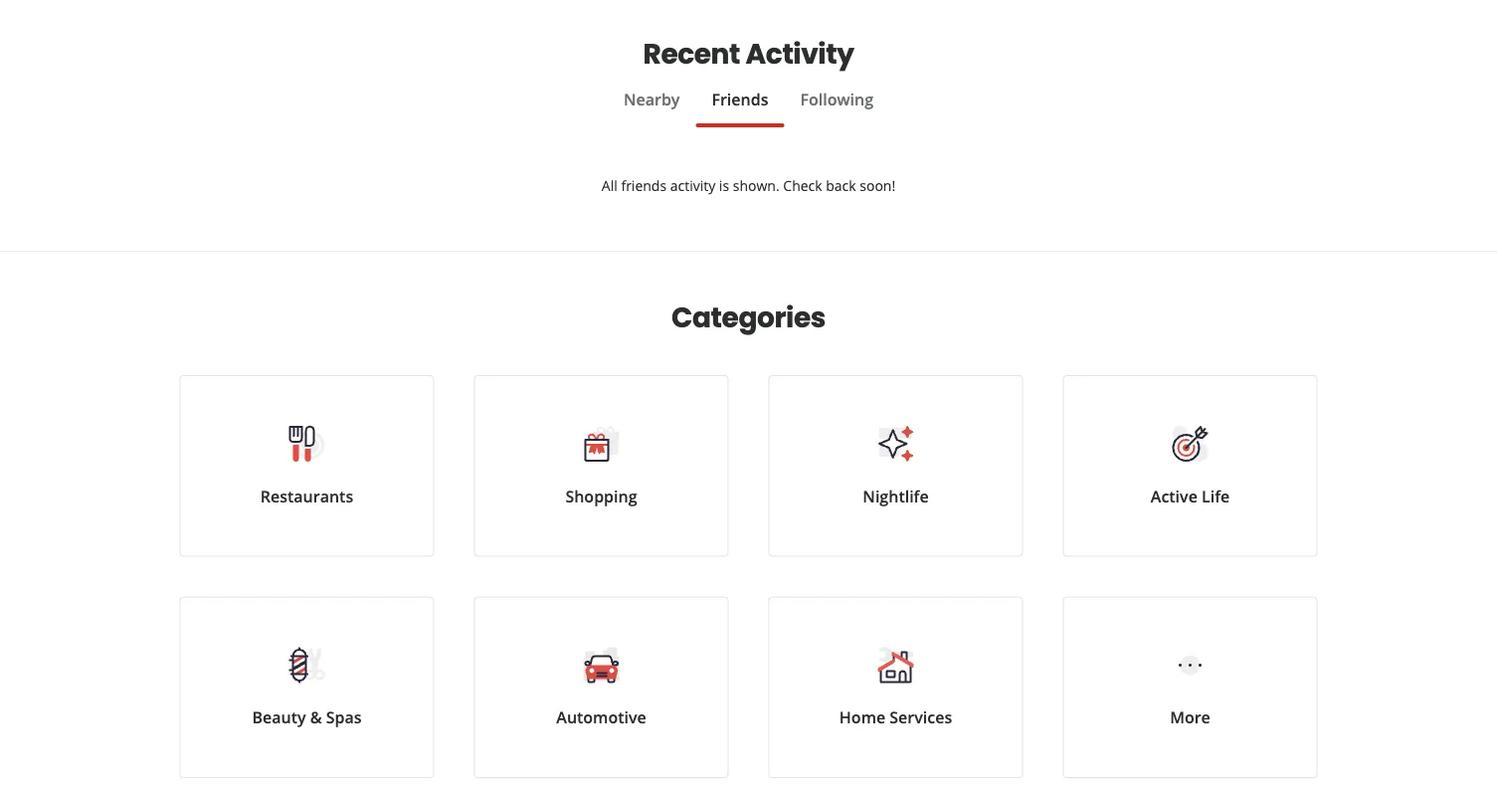 Task type: vqa. For each thing, say whether or not it's contained in the screenshot.
'Search'
no



Task type: locate. For each thing, give the bounding box(es) containing it.
life
[[1202, 485, 1230, 507]]

shopping link
[[474, 375, 729, 557]]

automotive
[[557, 707, 647, 728]]

home services link
[[769, 597, 1024, 778]]

activity
[[670, 176, 716, 195]]

home services
[[840, 707, 953, 728]]

more link
[[1063, 597, 1318, 778]]

all friends activity is shown. check back soon!
[[602, 176, 896, 195]]

all
[[602, 176, 618, 195]]

shopping
[[566, 485, 637, 507]]

automotive link
[[474, 597, 729, 778]]

active life link
[[1063, 375, 1318, 557]]

restaurants
[[261, 485, 353, 507]]

tab list
[[180, 88, 1318, 128]]

more
[[1170, 707, 1211, 728]]

restaurants link
[[180, 375, 434, 557]]

explore recent activity section section
[[180, 0, 1318, 251]]

beauty & spas
[[252, 707, 362, 728]]

services
[[890, 707, 953, 728]]

activity
[[746, 34, 854, 73]]

check
[[783, 176, 823, 195]]

spas
[[326, 707, 362, 728]]

is
[[719, 176, 730, 195]]

beauty & spas link
[[180, 597, 434, 778]]

categories
[[672, 298, 826, 337]]



Task type: describe. For each thing, give the bounding box(es) containing it.
active
[[1151, 485, 1198, 507]]

nearby
[[624, 89, 680, 110]]

nightlife
[[863, 485, 929, 507]]

shown.
[[733, 176, 780, 195]]

category navigation section navigation
[[160, 252, 1338, 794]]

soon!
[[860, 176, 896, 195]]

back
[[826, 176, 856, 195]]

recent activity
[[643, 34, 854, 73]]

following
[[801, 89, 874, 110]]

beauty
[[252, 707, 306, 728]]

friends
[[621, 176, 667, 195]]

nightlife link
[[769, 375, 1024, 557]]

home
[[840, 707, 886, 728]]

friends
[[712, 89, 769, 110]]

active life
[[1151, 485, 1230, 507]]

recent
[[643, 34, 740, 73]]

&
[[310, 707, 322, 728]]

tab list containing nearby
[[180, 88, 1318, 128]]



